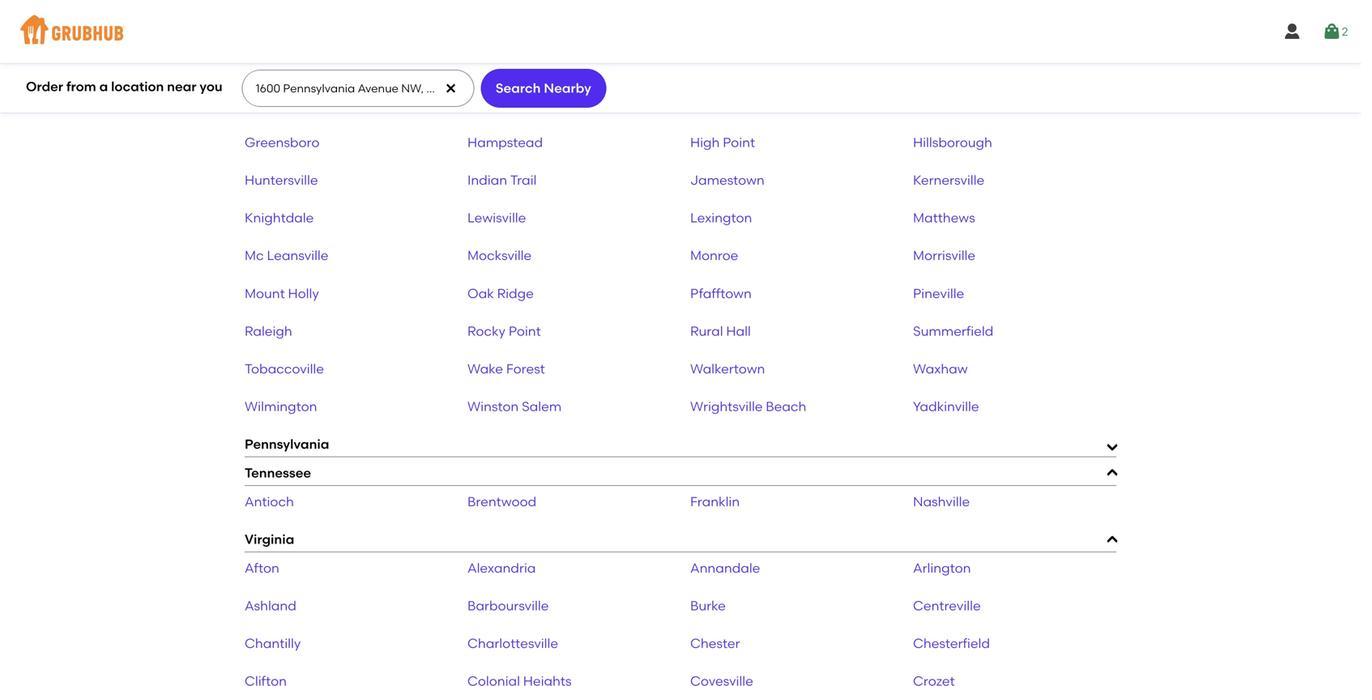 Task type: vqa. For each thing, say whether or not it's contained in the screenshot.
leansville
yes



Task type: describe. For each thing, give the bounding box(es) containing it.
centreville
[[913, 598, 981, 614]]

durham
[[467, 97, 519, 113]]

yadkinville link
[[913, 398, 979, 414]]

chantilly
[[245, 636, 301, 651]]

hillsborough
[[913, 135, 992, 150]]

indian trail link
[[467, 172, 537, 188]]

ashland
[[245, 598, 296, 614]]

wilmington
[[245, 398, 317, 414]]

knightdale
[[245, 210, 314, 226]]

hampstead
[[467, 135, 543, 150]]

chester
[[690, 636, 740, 651]]

afton
[[245, 560, 279, 576]]

mocksville link
[[467, 248, 532, 263]]

rocky
[[467, 323, 506, 339]]

high point
[[690, 135, 755, 150]]

garner
[[913, 97, 958, 113]]

yadkinville
[[913, 398, 979, 414]]

from
[[66, 79, 96, 95]]

waxhaw
[[913, 361, 968, 377]]

pfafftown
[[690, 285, 752, 301]]

indian trail
[[467, 172, 537, 188]]

mount holly link
[[245, 285, 319, 301]]

alexandria link
[[467, 560, 536, 576]]

main navigation navigation
[[0, 0, 1361, 63]]

kernersville
[[913, 172, 984, 188]]

ashland link
[[245, 598, 296, 614]]

raleigh link
[[245, 323, 292, 339]]

pfafftown link
[[690, 285, 752, 301]]

jamestown link
[[690, 172, 765, 188]]

you
[[200, 79, 222, 95]]

barboursville
[[467, 598, 549, 614]]

1 vertical spatial svg image
[[444, 82, 457, 95]]

oak
[[467, 285, 494, 301]]

pineville
[[913, 285, 964, 301]]

point for rocky point
[[509, 323, 541, 339]]

mount
[[245, 285, 285, 301]]

walkertown
[[690, 361, 765, 377]]

huntersville
[[245, 172, 318, 188]]

chapel
[[245, 59, 291, 75]]

winston salem link
[[467, 398, 562, 414]]

charlotte
[[467, 59, 528, 75]]

leansville
[[267, 248, 328, 263]]

barboursville link
[[467, 598, 549, 614]]

winston
[[467, 398, 519, 414]]

matthews link
[[913, 210, 975, 226]]

high point link
[[690, 135, 755, 150]]

morrisville
[[913, 248, 975, 263]]

greensboro link
[[245, 135, 319, 150]]

search
[[496, 80, 541, 96]]

brentwood
[[467, 494, 536, 510]]

beach
[[766, 398, 806, 414]]

winston salem
[[467, 398, 562, 414]]

charlotte link
[[467, 59, 528, 75]]

wrightsville beach
[[690, 398, 806, 414]]

wrightsville beach link
[[690, 398, 806, 414]]

annandale link
[[690, 560, 760, 576]]

tennessee
[[245, 465, 311, 481]]

nearby
[[544, 80, 591, 96]]

charlottesville
[[467, 636, 558, 651]]

lewisville link
[[467, 210, 526, 226]]

arlington link
[[913, 560, 971, 576]]

jamestown
[[690, 172, 765, 188]]

chantilly link
[[245, 636, 301, 651]]

colfax
[[913, 59, 954, 75]]

order
[[26, 79, 63, 95]]

lexington
[[690, 210, 752, 226]]

franklin
[[690, 494, 740, 510]]

Search Address search field
[[242, 70, 473, 106]]

annandale
[[690, 560, 760, 576]]

search nearby button
[[481, 69, 606, 108]]



Task type: locate. For each thing, give the bounding box(es) containing it.
antioch link
[[245, 494, 294, 510]]

0 horizontal spatial point
[[509, 323, 541, 339]]

concord link
[[245, 97, 300, 113]]

1 vertical spatial point
[[509, 323, 541, 339]]

alexandria
[[467, 560, 536, 576]]

tobaccoville
[[245, 361, 324, 377]]

oak ridge
[[467, 285, 534, 301]]

afton link
[[245, 560, 279, 576]]

point for high point
[[723, 135, 755, 150]]

svg image
[[1322, 22, 1342, 41], [444, 82, 457, 95]]

mc
[[245, 248, 264, 263]]

wake forest link
[[467, 361, 545, 377]]

hall
[[726, 323, 751, 339]]

colfax link
[[913, 59, 954, 75]]

0 vertical spatial svg image
[[1322, 22, 1342, 41]]

concord
[[245, 97, 300, 113]]

summerfield
[[913, 323, 993, 339]]

svg image left search
[[444, 82, 457, 95]]

hill
[[294, 59, 314, 75]]

greensboro
[[245, 135, 319, 150]]

pennsylvania
[[245, 436, 329, 452]]

brentwood link
[[467, 494, 536, 510]]

svg image
[[1283, 22, 1302, 41]]

indian
[[467, 172, 507, 188]]

monroe
[[690, 248, 738, 263]]

2
[[1342, 25, 1348, 38]]

trail
[[510, 172, 537, 188]]

nashville link
[[913, 494, 970, 510]]

matthews
[[913, 210, 975, 226]]

search nearby
[[496, 80, 591, 96]]

svg image right svg icon
[[1322, 22, 1342, 41]]

rocky point link
[[467, 323, 541, 339]]

wake
[[467, 361, 503, 377]]

1 horizontal spatial svg image
[[1322, 22, 1342, 41]]

waxhaw link
[[913, 361, 968, 377]]

antioch
[[245, 494, 294, 510]]

wake forest
[[467, 361, 545, 377]]

near
[[167, 79, 196, 95]]

rural
[[690, 323, 723, 339]]

forest
[[506, 361, 545, 377]]

knightdale link
[[245, 210, 314, 226]]

mc leansville
[[245, 248, 328, 263]]

east
[[690, 97, 717, 113]]

summerfield link
[[913, 323, 993, 339]]

point up forest
[[509, 323, 541, 339]]

rural hall link
[[690, 323, 751, 339]]

lewisville
[[467, 210, 526, 226]]

nashville
[[913, 494, 970, 510]]

chesterfield link
[[913, 636, 990, 651]]

clemmons link
[[690, 59, 759, 75]]

a
[[99, 79, 108, 95]]

ridge
[[497, 285, 534, 301]]

centreville link
[[913, 598, 981, 614]]

tobaccoville link
[[245, 361, 324, 377]]

mocksville
[[467, 248, 532, 263]]

burke
[[690, 598, 726, 614]]

lexington link
[[690, 210, 752, 226]]

point
[[723, 135, 755, 150], [509, 323, 541, 339]]

oak ridge link
[[467, 285, 534, 301]]

location
[[111, 79, 164, 95]]

garner link
[[913, 97, 958, 113]]

raleigh
[[245, 323, 292, 339]]

1 horizontal spatial point
[[723, 135, 755, 150]]

svg image inside 2 button
[[1322, 22, 1342, 41]]

mount holly
[[245, 285, 319, 301]]

wilmington link
[[245, 398, 317, 414]]

durham link
[[467, 97, 519, 113]]

point right 'high'
[[723, 135, 755, 150]]

holly
[[288, 285, 319, 301]]

kernersville link
[[913, 172, 984, 188]]

rocky point
[[467, 323, 541, 339]]

0 horizontal spatial svg image
[[444, 82, 457, 95]]

0 vertical spatial point
[[723, 135, 755, 150]]

salem
[[522, 398, 562, 414]]

bend
[[720, 97, 753, 113]]

chesterfield
[[913, 636, 990, 651]]

mc leansville link
[[245, 248, 328, 263]]

east bend
[[690, 97, 753, 113]]

high
[[690, 135, 720, 150]]

charlottesville link
[[467, 636, 558, 651]]

arlington
[[913, 560, 971, 576]]

huntersville link
[[245, 172, 318, 188]]



